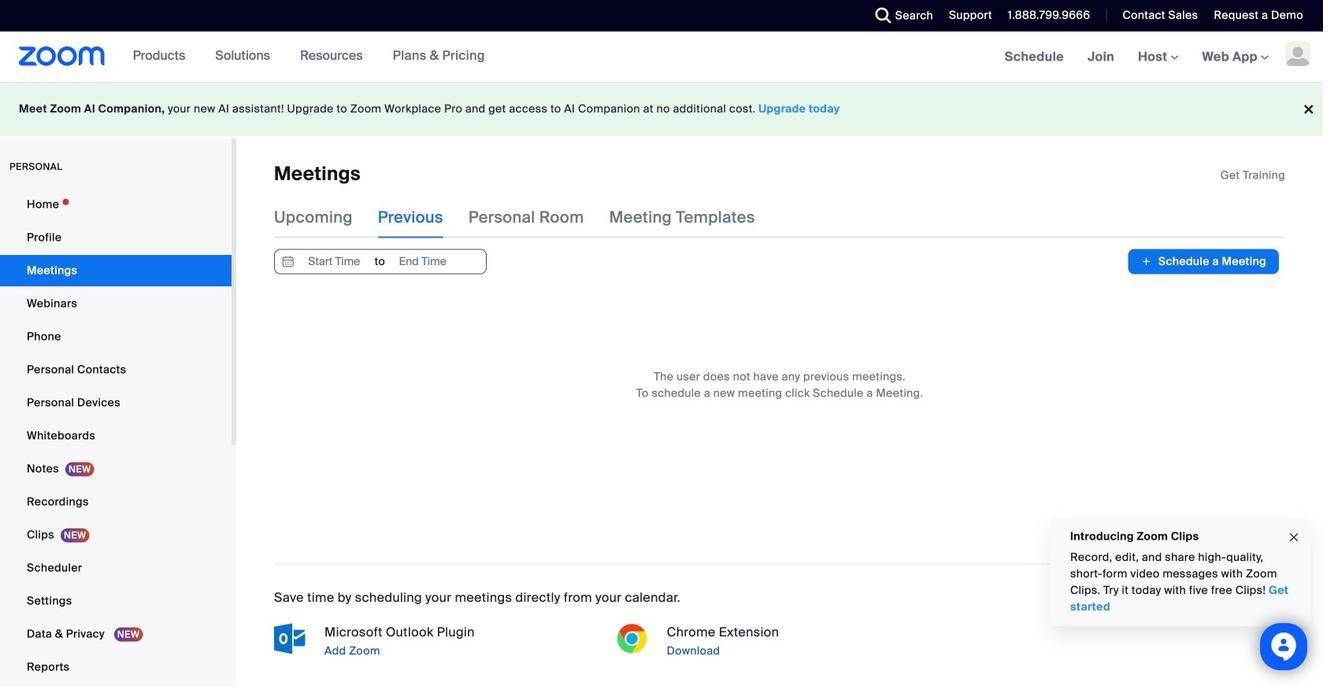 Task type: describe. For each thing, give the bounding box(es) containing it.
personal menu menu
[[0, 189, 232, 685]]

zoom logo image
[[19, 46, 105, 66]]

profile picture image
[[1285, 41, 1311, 66]]

Date Range Picker Start field
[[298, 250, 371, 274]]

tabs of meeting tab list
[[274, 197, 780, 238]]

meetings navigation
[[993, 32, 1323, 83]]

product information navigation
[[105, 32, 497, 82]]



Task type: vqa. For each thing, say whether or not it's contained in the screenshot.
Date Range Picker Start field
yes



Task type: locate. For each thing, give the bounding box(es) containing it.
application
[[1220, 168, 1285, 184]]

Date Range Picker End field
[[386, 250, 459, 274]]

date image
[[279, 250, 298, 274]]

banner
[[0, 32, 1323, 83]]

add image
[[1141, 254, 1152, 270]]

footer
[[0, 82, 1323, 136]]

close image
[[1288, 529, 1300, 547]]



